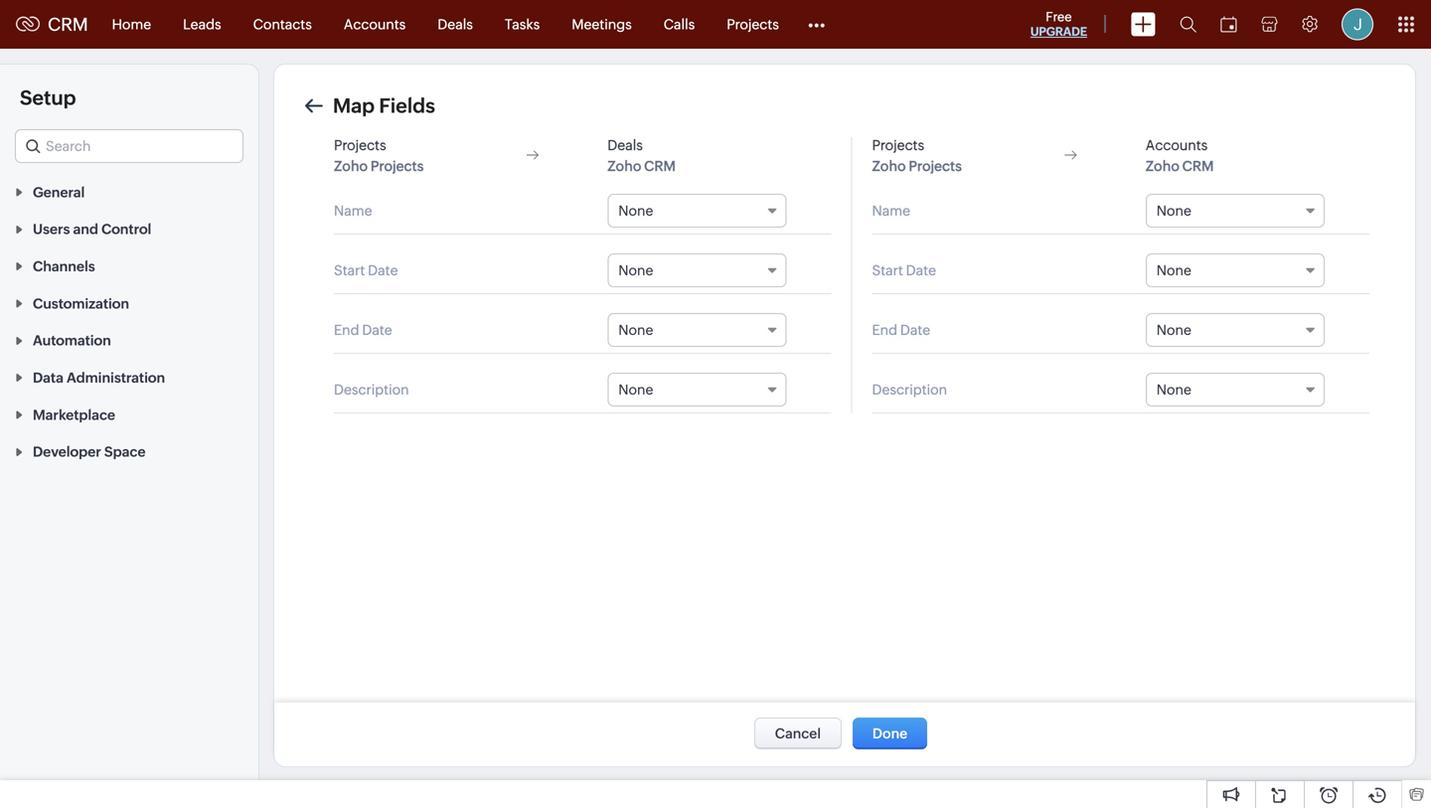 Task type: describe. For each thing, give the bounding box(es) containing it.
done
[[873, 726, 908, 742]]

deals zoho crm
[[608, 137, 676, 174]]

accounts zoho crm
[[1146, 137, 1214, 174]]

projects inside "link"
[[727, 16, 779, 32]]

developer
[[33, 444, 101, 460]]

crm for accounts zoho crm
[[1182, 158, 1214, 174]]

0 horizontal spatial crm
[[48, 14, 88, 35]]

zoho inside accounts zoho crm
[[1146, 158, 1180, 174]]

create menu element
[[1119, 0, 1168, 48]]

crm for deals zoho crm
[[644, 158, 676, 174]]

end date for accounts zoho crm
[[872, 322, 931, 338]]

projects link
[[711, 0, 795, 48]]

name for accounts zoho crm
[[872, 203, 910, 219]]

meetings link
[[556, 0, 648, 48]]

3 zoho from the left
[[872, 158, 906, 174]]

control
[[101, 221, 151, 237]]

contacts link
[[237, 0, 328, 48]]

start date for accounts zoho crm
[[872, 262, 936, 278]]

deals for deals
[[438, 16, 473, 32]]

zoho inside the deals zoho crm
[[608, 158, 641, 174]]

cancel button
[[754, 718, 842, 749]]

users and control
[[33, 221, 151, 237]]

tasks
[[505, 16, 540, 32]]

fields
[[379, 94, 435, 117]]

end for accounts zoho crm
[[872, 322, 898, 338]]

name for deals zoho crm
[[334, 203, 372, 219]]

calls
[[664, 16, 695, 32]]

users and control button
[[0, 210, 258, 247]]

accounts for accounts zoho crm
[[1146, 137, 1208, 153]]

administration
[[67, 370, 165, 386]]

calls link
[[648, 0, 711, 48]]

map fields
[[333, 94, 435, 117]]

general button
[[0, 173, 258, 210]]

data administration
[[33, 370, 165, 386]]

meetings
[[572, 16, 632, 32]]

setup
[[20, 86, 76, 109]]

projects zoho projects for accounts
[[872, 137, 962, 174]]

channels button
[[0, 247, 258, 284]]

search element
[[1168, 0, 1209, 49]]

cancel
[[775, 726, 821, 742]]

automation button
[[0, 321, 258, 359]]



Task type: locate. For each thing, give the bounding box(es) containing it.
start date
[[334, 262, 398, 278], [872, 262, 936, 278]]

deals link
[[422, 0, 489, 48]]

developer space button
[[0, 433, 258, 470]]

upgrade
[[1031, 25, 1087, 38]]

4 zoho from the left
[[1146, 158, 1180, 174]]

description for accounts zoho crm
[[872, 382, 947, 398]]

1 horizontal spatial end date
[[872, 322, 931, 338]]

projects zoho projects
[[334, 137, 424, 174], [872, 137, 962, 174]]

0 horizontal spatial accounts
[[344, 16, 406, 32]]

crm inside the deals zoho crm
[[644, 158, 676, 174]]

customization button
[[0, 284, 258, 321]]

crm inside accounts zoho crm
[[1182, 158, 1214, 174]]

zoho
[[334, 158, 368, 174], [608, 158, 641, 174], [872, 158, 906, 174], [1146, 158, 1180, 174]]

customization
[[33, 296, 129, 311]]

1 horizontal spatial crm
[[644, 158, 676, 174]]

users
[[33, 221, 70, 237]]

projects zoho projects for deals
[[334, 137, 424, 174]]

start
[[334, 262, 365, 278], [872, 262, 903, 278]]

profile element
[[1330, 0, 1386, 48]]

1 horizontal spatial description
[[872, 382, 947, 398]]

deals for deals zoho crm
[[608, 137, 643, 153]]

1 horizontal spatial end
[[872, 322, 898, 338]]

developer space
[[33, 444, 146, 460]]

leads link
[[167, 0, 237, 48]]

calendar image
[[1221, 16, 1237, 32]]

1 description from the left
[[334, 382, 409, 398]]

0 horizontal spatial deals
[[438, 16, 473, 32]]

2 start from the left
[[872, 262, 903, 278]]

start for accounts zoho crm
[[872, 262, 903, 278]]

free upgrade
[[1031, 9, 1087, 38]]

2 projects zoho projects from the left
[[872, 137, 962, 174]]

2 description from the left
[[872, 382, 947, 398]]

accounts
[[344, 16, 406, 32], [1146, 137, 1208, 153]]

2 zoho from the left
[[608, 158, 641, 174]]

2 name from the left
[[872, 203, 910, 219]]

marketplace
[[33, 407, 115, 423]]

start date for deals zoho crm
[[334, 262, 398, 278]]

1 horizontal spatial accounts
[[1146, 137, 1208, 153]]

create menu image
[[1131, 12, 1156, 36]]

0 horizontal spatial start
[[334, 262, 365, 278]]

end
[[334, 322, 359, 338], [872, 322, 898, 338]]

1 vertical spatial deals
[[608, 137, 643, 153]]

home link
[[96, 0, 167, 48]]

Search text field
[[16, 130, 243, 162]]

space
[[104, 444, 146, 460]]

contacts
[[253, 16, 312, 32]]

0 horizontal spatial end
[[334, 322, 359, 338]]

0 horizontal spatial start date
[[334, 262, 398, 278]]

1 horizontal spatial projects zoho projects
[[872, 137, 962, 174]]

2 start date from the left
[[872, 262, 936, 278]]

1 end from the left
[[334, 322, 359, 338]]

1 start from the left
[[334, 262, 365, 278]]

accounts inside accounts zoho crm
[[1146, 137, 1208, 153]]

description
[[334, 382, 409, 398], [872, 382, 947, 398]]

and
[[73, 221, 98, 237]]

data
[[33, 370, 64, 386]]

accounts inside accounts link
[[344, 16, 406, 32]]

1 vertical spatial accounts
[[1146, 137, 1208, 153]]

free
[[1046, 9, 1072, 24]]

channels
[[33, 258, 95, 274]]

2 end from the left
[[872, 322, 898, 338]]

search image
[[1180, 16, 1197, 33]]

leads
[[183, 16, 221, 32]]

home
[[112, 16, 151, 32]]

end date for deals zoho crm
[[334, 322, 392, 338]]

None field
[[15, 129, 244, 163]]

0 vertical spatial accounts
[[344, 16, 406, 32]]

0 horizontal spatial end date
[[334, 322, 392, 338]]

1 end date from the left
[[334, 322, 392, 338]]

0 horizontal spatial projects zoho projects
[[334, 137, 424, 174]]

general
[[33, 184, 85, 200]]

accounts for accounts
[[344, 16, 406, 32]]

automation
[[33, 333, 111, 349]]

deals
[[438, 16, 473, 32], [608, 137, 643, 153]]

data administration button
[[0, 359, 258, 396]]

1 name from the left
[[334, 203, 372, 219]]

1 horizontal spatial deals
[[608, 137, 643, 153]]

profile image
[[1342, 8, 1374, 40]]

tasks link
[[489, 0, 556, 48]]

crm
[[48, 14, 88, 35], [644, 158, 676, 174], [1182, 158, 1214, 174]]

name
[[334, 203, 372, 219], [872, 203, 910, 219]]

end for deals zoho crm
[[334, 322, 359, 338]]

description for deals zoho crm
[[334, 382, 409, 398]]

2 end date from the left
[[872, 322, 931, 338]]

done button
[[853, 718, 928, 749]]

crm link
[[16, 14, 88, 35]]

projects
[[727, 16, 779, 32], [334, 137, 386, 153], [872, 137, 924, 153], [371, 158, 424, 174], [909, 158, 962, 174]]

None field
[[608, 194, 787, 228], [1146, 194, 1325, 228], [608, 253, 787, 287], [1146, 253, 1325, 287], [608, 313, 787, 347], [1146, 313, 1325, 347], [608, 373, 787, 407], [1146, 373, 1325, 407]]

0 vertical spatial deals
[[438, 16, 473, 32]]

end date
[[334, 322, 392, 338], [872, 322, 931, 338]]

start for deals zoho crm
[[334, 262, 365, 278]]

1 horizontal spatial name
[[872, 203, 910, 219]]

Other Modules field
[[795, 8, 838, 40]]

none
[[619, 203, 653, 219], [1157, 203, 1192, 219], [619, 262, 653, 278], [1157, 262, 1192, 278], [619, 322, 653, 338], [1157, 322, 1192, 338], [619, 382, 653, 398], [1157, 382, 1192, 398]]

1 horizontal spatial start
[[872, 262, 903, 278]]

1 horizontal spatial start date
[[872, 262, 936, 278]]

marketplace button
[[0, 396, 258, 433]]

1 start date from the left
[[334, 262, 398, 278]]

0 horizontal spatial name
[[334, 203, 372, 219]]

deals inside the deals zoho crm
[[608, 137, 643, 153]]

2 horizontal spatial crm
[[1182, 158, 1214, 174]]

map
[[333, 94, 375, 117]]

accounts link
[[328, 0, 422, 48]]

0 horizontal spatial description
[[334, 382, 409, 398]]

1 zoho from the left
[[334, 158, 368, 174]]

date
[[368, 262, 398, 278], [906, 262, 936, 278], [362, 322, 392, 338], [900, 322, 931, 338]]

1 projects zoho projects from the left
[[334, 137, 424, 174]]



Task type: vqa. For each thing, say whether or not it's contained in the screenshot.
CRM to the left
yes



